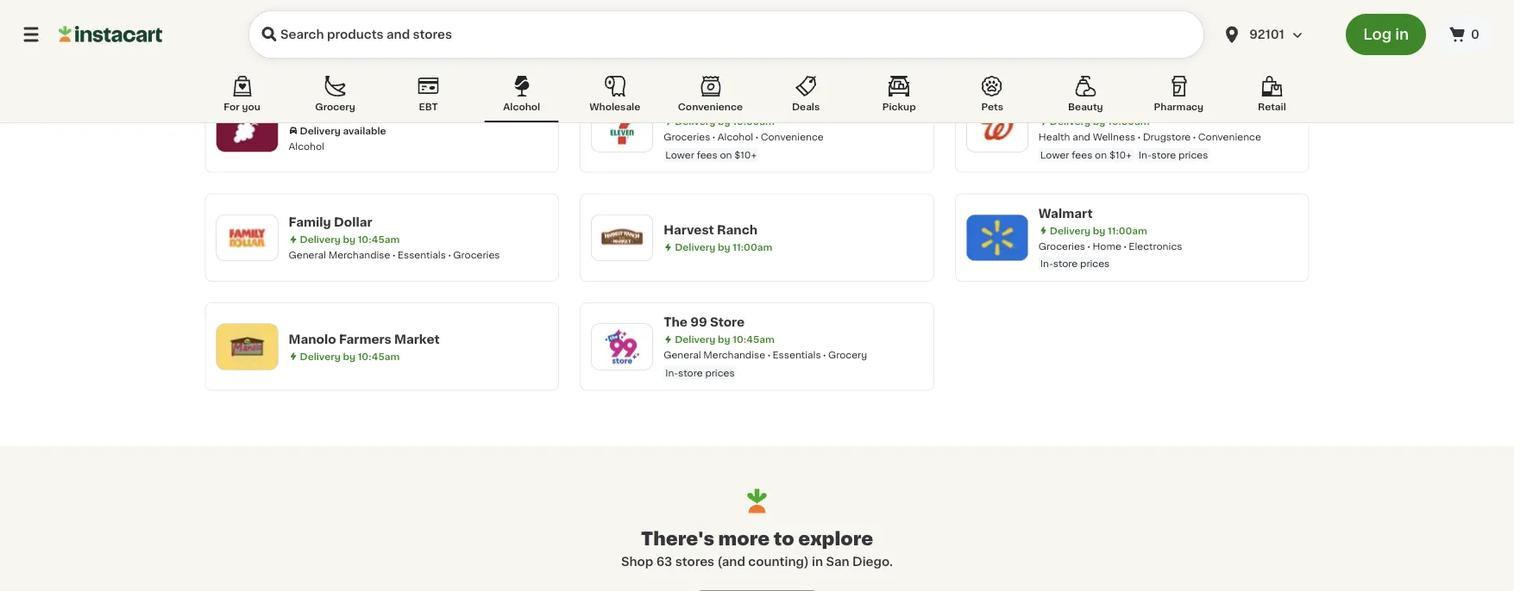 Task type: locate. For each thing, give the bounding box(es) containing it.
delivery down wine
[[300, 126, 341, 136]]

delivery by 10:30am for 7-eleven
[[675, 117, 775, 127]]

2 vertical spatial store
[[678, 369, 703, 378]]

delivery by 11:00am
[[675, 9, 772, 19], [1050, 9, 1147, 19], [1050, 226, 1147, 236], [675, 243, 772, 253]]

0 horizontal spatial in
[[812, 556, 823, 568]]

lower down 7-
[[665, 151, 694, 160]]

ebt up the grocery button
[[290, 41, 309, 51]]

0 horizontal spatial essentials
[[398, 251, 446, 260]]

1 horizontal spatial convenience
[[761, 133, 824, 142]]

convenience inside button
[[678, 102, 743, 112]]

1 10:30am from the left
[[733, 117, 775, 127]]

for you
[[224, 102, 260, 112]]

pets button
[[955, 72, 1029, 123]]

fees down eleven
[[697, 151, 718, 160]]

0 horizontal spatial 10:30am
[[733, 117, 775, 127]]

on
[[720, 151, 732, 160], [1095, 151, 1107, 160]]

general for general merchandise essentials groceries
[[289, 251, 326, 260]]

delivery down eleven
[[675, 117, 716, 127]]

groceries inside the groceries produce organic ebt
[[289, 24, 335, 33]]

general down family
[[289, 251, 326, 260]]

on down convenience button
[[720, 151, 732, 160]]

ebt inside button
[[419, 102, 438, 112]]

92101
[[1249, 28, 1284, 41]]

0 horizontal spatial delivery by 11:00am link
[[580, 0, 934, 64]]

0 horizontal spatial general
[[289, 251, 326, 260]]

2 delivery by 10:30am from the left
[[1050, 117, 1150, 127]]

ebt
[[290, 41, 309, 51], [419, 102, 438, 112]]

0 horizontal spatial the
[[289, 108, 313, 120]]

delivery down family dollar
[[300, 235, 341, 245]]

fees down the and
[[1072, 151, 1093, 160]]

to
[[774, 531, 794, 549]]

2 horizontal spatial alcohol
[[718, 133, 753, 142]]

0 vertical spatial merchandise
[[328, 251, 390, 260]]

10:30am up groceries alcohol convenience lower fees on $10+
[[733, 117, 775, 127]]

0 horizontal spatial $10+
[[734, 151, 757, 160]]

general merchandise essentials groceries
[[289, 251, 500, 260]]

deals
[[792, 102, 820, 112]]

7-
[[664, 99, 676, 111]]

1 horizontal spatial store
[[1053, 260, 1078, 269]]

the for the wine shop
[[289, 108, 313, 120]]

groceries for ebt
[[289, 24, 335, 33]]

convenience inside groceries alcohol convenience lower fees on $10+
[[761, 133, 824, 142]]

2 horizontal spatial prices
[[1179, 151, 1208, 160]]

pharmacy button
[[1142, 72, 1216, 123]]

0 horizontal spatial grocery
[[315, 102, 355, 112]]

delivery down manolo
[[300, 352, 341, 362]]

1 horizontal spatial ebt
[[419, 102, 438, 112]]

delivery by 10:45am
[[300, 235, 400, 245], [675, 336, 775, 345], [300, 352, 400, 362]]

99
[[690, 317, 707, 329]]

in- down walmart
[[1040, 260, 1053, 269]]

by for the 99 store
[[718, 336, 730, 345]]

delivery by 11:00am up beauty button
[[1050, 9, 1147, 19]]

ebt inside the groceries produce organic ebt
[[290, 41, 309, 51]]

prices down home
[[1080, 260, 1110, 269]]

0 button
[[1437, 17, 1493, 52]]

delivery up beauty button
[[1050, 9, 1091, 19]]

essentials for groceries
[[398, 251, 446, 260]]

1 horizontal spatial grocery
[[828, 351, 867, 361]]

delivery up convenience button
[[675, 9, 716, 19]]

essentials
[[398, 251, 446, 260], [773, 351, 821, 361]]

manolo farmers market logo image
[[225, 325, 270, 370]]

merchandise down store on the left bottom
[[703, 351, 765, 361]]

shop categories tab list
[[205, 72, 1309, 123]]

essentials inside general merchandise essentials grocery in-store prices
[[773, 351, 821, 361]]

0 vertical spatial essentials
[[398, 251, 446, 260]]

delivery by 10:45am down manolo farmers market
[[300, 352, 400, 362]]

1 vertical spatial in
[[812, 556, 823, 568]]

dollar
[[334, 217, 372, 229]]

0 horizontal spatial delivery by 10:30am
[[675, 117, 775, 127]]

1 horizontal spatial delivery by 10:30am
[[1050, 117, 1150, 127]]

on down wellness
[[1095, 151, 1107, 160]]

by up home
[[1093, 226, 1105, 236]]

fees
[[697, 151, 718, 160], [1072, 151, 1093, 160]]

2 vertical spatial delivery by 10:45am
[[300, 352, 400, 362]]

0 horizontal spatial merchandise
[[328, 251, 390, 260]]

1 lower from the left
[[665, 151, 694, 160]]

11.0
[[427, 8, 444, 18]]

1 vertical spatial the
[[664, 317, 688, 329]]

1 vertical spatial grocery
[[828, 351, 867, 361]]

merchandise down dollar
[[328, 251, 390, 260]]

1 horizontal spatial prices
[[1080, 260, 1110, 269]]

3:00pm
[[381, 8, 419, 18]]

lower down health
[[1040, 151, 1069, 160]]

delivery for walgreens
[[1050, 117, 1091, 127]]

by for walgreens
[[1093, 117, 1105, 127]]

walmart logo image
[[975, 216, 1020, 261]]

home
[[1093, 242, 1121, 251]]

delivery by 10:30am
[[675, 117, 775, 127], [1050, 117, 1150, 127]]

pickup inside button
[[882, 102, 916, 112]]

1 fees from the left
[[697, 151, 718, 160]]

2 horizontal spatial in-
[[1139, 151, 1152, 160]]

1 vertical spatial prices
[[1080, 260, 1110, 269]]

0 horizontal spatial convenience
[[678, 102, 743, 112]]

grocery
[[315, 102, 355, 112], [828, 351, 867, 361]]

0 vertical spatial general
[[289, 251, 326, 260]]

1 vertical spatial general
[[664, 351, 701, 361]]

store down 99 in the bottom of the page
[[678, 369, 703, 378]]

1 horizontal spatial fees
[[1072, 151, 1093, 160]]

pickup button
[[862, 72, 936, 123]]

1 on from the left
[[720, 151, 732, 160]]

0 vertical spatial store
[[1152, 151, 1176, 160]]

delivery down "walgreens"
[[1050, 117, 1091, 127]]

in right log
[[1395, 27, 1409, 42]]

on inside groceries alcohol convenience lower fees on $10+
[[720, 151, 732, 160]]

delivery by 10:30am up groceries alcohol convenience lower fees on $10+
[[675, 117, 775, 127]]

groceries for lower
[[664, 133, 710, 142]]

prices down drugstore in the right of the page
[[1179, 151, 1208, 160]]

1 vertical spatial shop
[[621, 556, 653, 568]]

1 horizontal spatial on
[[1095, 151, 1107, 160]]

the
[[289, 108, 313, 120], [664, 317, 688, 329]]

pickup for pickup ready by 3:00pm
[[300, 8, 333, 18]]

grocery inside button
[[315, 102, 355, 112]]

10:45am for dollar
[[358, 235, 400, 245]]

delivery by 10:30am down beauty
[[1050, 117, 1150, 127]]

log in
[[1363, 27, 1409, 42]]

walgreens logo image
[[975, 107, 1020, 152]]

market
[[394, 334, 440, 346]]

groceries inside groceries home electronics in-store prices
[[1039, 242, 1085, 251]]

delivery by 11:00am link
[[580, 0, 934, 64], [955, 0, 1309, 64]]

lower
[[665, 151, 694, 160], [1040, 151, 1069, 160]]

1 horizontal spatial shop
[[621, 556, 653, 568]]

1 vertical spatial 10:45am
[[733, 336, 775, 345]]

0 vertical spatial prices
[[1179, 151, 1208, 160]]

eleven
[[676, 99, 719, 111]]

63
[[656, 556, 672, 568]]

general merchandise essentials grocery in-store prices
[[664, 351, 867, 378]]

1 horizontal spatial 10:30am
[[1108, 117, 1150, 127]]

available
[[343, 126, 386, 136]]

1 vertical spatial in-
[[1040, 260, 1053, 269]]

1 horizontal spatial lower
[[1040, 151, 1069, 160]]

delivery
[[675, 9, 716, 19], [1050, 9, 1091, 19], [675, 117, 716, 127], [1050, 117, 1091, 127], [300, 126, 341, 136], [1050, 226, 1091, 236], [300, 235, 341, 245], [675, 243, 716, 253], [675, 336, 716, 345], [300, 352, 341, 362]]

in
[[1395, 27, 1409, 42], [812, 556, 823, 568]]

10:30am for walgreens
[[1108, 117, 1150, 127]]

wellness
[[1093, 133, 1136, 142]]

grocery inside general merchandise essentials grocery in-store prices
[[828, 351, 867, 361]]

0 vertical spatial pickup
[[300, 8, 333, 18]]

2 vertical spatial 10:45am
[[358, 352, 400, 362]]

2 lower from the left
[[1040, 151, 1069, 160]]

general
[[289, 251, 326, 260], [664, 351, 701, 361]]

2 horizontal spatial convenience
[[1198, 133, 1261, 142]]

store down drugstore in the right of the page
[[1152, 151, 1176, 160]]

in inside there's more to explore shop 63 stores (and counting) in san diego.
[[812, 556, 823, 568]]

convenience down deals
[[761, 133, 824, 142]]

store
[[1152, 151, 1176, 160], [1053, 260, 1078, 269], [678, 369, 703, 378]]

prices down store on the left bottom
[[705, 369, 735, 378]]

None search field
[[248, 10, 1205, 59]]

0 horizontal spatial fees
[[697, 151, 718, 160]]

wholesale
[[589, 102, 640, 112]]

shop left 63 at the bottom of page
[[621, 556, 653, 568]]

alcohol
[[503, 102, 540, 112], [718, 133, 753, 142], [289, 142, 324, 151]]

1 vertical spatial essentials
[[773, 351, 821, 361]]

deals button
[[769, 72, 843, 123]]

2 vertical spatial in-
[[665, 369, 678, 378]]

1 horizontal spatial essentials
[[773, 351, 821, 361]]

the for the 99 store
[[664, 317, 688, 329]]

0 vertical spatial in-
[[1139, 151, 1152, 160]]

1 horizontal spatial general
[[664, 351, 701, 361]]

1 horizontal spatial in-
[[1040, 260, 1053, 269]]

convenience right 7-
[[678, 102, 743, 112]]

by down beauty
[[1093, 117, 1105, 127]]

2 horizontal spatial store
[[1152, 151, 1176, 160]]

manolo
[[289, 334, 336, 346]]

0 vertical spatial ebt
[[290, 41, 309, 51]]

$10+
[[734, 151, 757, 160], [1109, 151, 1132, 160]]

pickup
[[300, 8, 333, 18], [882, 102, 916, 112]]

explore
[[798, 531, 873, 549]]

1 vertical spatial store
[[1053, 260, 1078, 269]]

delivery by 11:00am link up beauty button
[[955, 0, 1309, 64]]

2 vertical spatial prices
[[705, 369, 735, 378]]

store inside general merchandise essentials grocery in-store prices
[[678, 369, 703, 378]]

by down dollar
[[343, 235, 355, 245]]

2 10:30am from the left
[[1108, 117, 1150, 127]]

the left wine
[[289, 108, 313, 120]]

0 horizontal spatial prices
[[705, 369, 735, 378]]

farmers
[[339, 334, 391, 346]]

delivery for manolo farmers market
[[300, 352, 341, 362]]

general down 99 in the bottom of the page
[[664, 351, 701, 361]]

walgreens
[[1039, 99, 1106, 111]]

2 fees from the left
[[1072, 151, 1093, 160]]

in inside 'button'
[[1395, 27, 1409, 42]]

lower inside health and wellness drugstore convenience lower fees on $10+ in-store prices
[[1040, 151, 1069, 160]]

2 92101 button from the left
[[1222, 10, 1325, 59]]

by down manolo farmers market
[[343, 352, 355, 362]]

in left "san"
[[812, 556, 823, 568]]

ebt down organic
[[419, 102, 438, 112]]

the wine shop logo image
[[225, 107, 270, 152]]

wine
[[315, 108, 348, 120]]

groceries for in-
[[1039, 242, 1085, 251]]

1 horizontal spatial merchandise
[[703, 351, 765, 361]]

alcohol inside groceries alcohol convenience lower fees on $10+
[[718, 133, 753, 142]]

family dollar
[[289, 217, 372, 229]]

delivery down 99 in the bottom of the page
[[675, 336, 716, 345]]

0 vertical spatial delivery by 10:45am
[[300, 235, 400, 245]]

0 vertical spatial grocery
[[315, 102, 355, 112]]

0 horizontal spatial alcohol
[[289, 142, 324, 151]]

ready
[[336, 8, 364, 18]]

0 horizontal spatial on
[[720, 151, 732, 160]]

by down store on the left bottom
[[718, 336, 730, 345]]

0 horizontal spatial ebt
[[290, 41, 309, 51]]

0 horizontal spatial in-
[[665, 369, 678, 378]]

merchandise inside general merchandise essentials grocery in-store prices
[[703, 351, 765, 361]]

in- inside health and wellness drugstore convenience lower fees on $10+ in-store prices
[[1139, 151, 1152, 160]]

shop up available
[[350, 108, 383, 120]]

0 horizontal spatial store
[[678, 369, 703, 378]]

delivery available
[[300, 126, 386, 136]]

the left 99 in the bottom of the page
[[664, 317, 688, 329]]

10:45am up general merchandise essentials grocery in-store prices
[[733, 336, 775, 345]]

1 horizontal spatial pickup
[[882, 102, 916, 112]]

store down walmart
[[1053, 260, 1078, 269]]

log
[[1363, 27, 1392, 42]]

2 $10+ from the left
[[1109, 151, 1132, 160]]

10:45am up "general merchandise essentials groceries"
[[358, 235, 400, 245]]

delivery for walmart
[[1050, 226, 1091, 236]]

in- right the 99 store logo
[[665, 369, 678, 378]]

1 $10+ from the left
[[734, 151, 757, 160]]

0 horizontal spatial shop
[[350, 108, 383, 120]]

groceries home electronics in-store prices
[[1039, 242, 1182, 269]]

and
[[1073, 133, 1090, 142]]

convenience down 'retail'
[[1198, 133, 1261, 142]]

10:30am up wellness
[[1108, 117, 1150, 127]]

delivery by 10:45am down dollar
[[300, 235, 400, 245]]

prices inside health and wellness drugstore convenience lower fees on $10+ in-store prices
[[1179, 151, 1208, 160]]

delivery for harvest ranch
[[675, 243, 716, 253]]

delivery down harvest
[[675, 243, 716, 253]]

store inside groceries home electronics in-store prices
[[1053, 260, 1078, 269]]

1 vertical spatial merchandise
[[703, 351, 765, 361]]

$10+ down wellness
[[1109, 151, 1132, 160]]

1 delivery by 10:30am from the left
[[675, 117, 775, 127]]

1 horizontal spatial the
[[664, 317, 688, 329]]

by for manolo farmers market
[[343, 352, 355, 362]]

delivery by 10:45am for 99
[[675, 336, 775, 345]]

10:45am down the farmers
[[358, 352, 400, 362]]

prices
[[1179, 151, 1208, 160], [1080, 260, 1110, 269], [705, 369, 735, 378]]

0 horizontal spatial lower
[[665, 151, 694, 160]]

delivery by 10:45am down store on the left bottom
[[675, 336, 775, 345]]

1 horizontal spatial in
[[1395, 27, 1409, 42]]

11:00am
[[733, 9, 772, 19], [1108, 9, 1147, 19], [1108, 226, 1147, 236], [733, 243, 772, 253]]

$10+ down shop categories tab list
[[734, 151, 757, 160]]

0 horizontal spatial pickup
[[300, 8, 333, 18]]

store
[[710, 317, 745, 329]]

retail
[[1258, 102, 1286, 112]]

stores
[[675, 556, 714, 568]]

10:45am for 99
[[733, 336, 775, 345]]

1 vertical spatial pickup
[[882, 102, 916, 112]]

0 vertical spatial the
[[289, 108, 313, 120]]

general for general merchandise essentials grocery in-store prices
[[664, 351, 701, 361]]

in-
[[1139, 151, 1152, 160], [1040, 260, 1053, 269], [665, 369, 678, 378]]

1 horizontal spatial delivery by 11:00am link
[[955, 0, 1309, 64]]

general inside general merchandise essentials grocery in-store prices
[[664, 351, 701, 361]]

by
[[366, 8, 379, 18], [718, 9, 730, 19], [1093, 9, 1105, 19], [718, 117, 730, 127], [1093, 117, 1105, 127], [1093, 226, 1105, 236], [343, 235, 355, 245], [718, 243, 730, 253], [718, 336, 730, 345], [343, 352, 355, 362]]

ranch
[[717, 225, 758, 237]]

groceries inside groceries alcohol convenience lower fees on $10+
[[664, 133, 710, 142]]

0 vertical spatial in
[[1395, 27, 1409, 42]]

2 on from the left
[[1095, 151, 1107, 160]]

merchandise
[[328, 251, 390, 260], [703, 351, 765, 361]]

manolo farmers market
[[289, 334, 440, 346]]

fees inside groceries alcohol convenience lower fees on $10+
[[697, 151, 718, 160]]

harvest ranch
[[664, 225, 758, 237]]

by down ranch
[[718, 243, 730, 253]]

by up groceries alcohol convenience lower fees on $10+
[[718, 117, 730, 127]]

groceries
[[289, 24, 335, 33], [664, 133, 710, 142], [1039, 242, 1085, 251], [453, 251, 500, 260]]

san
[[826, 556, 849, 568]]

in- down drugstore in the right of the page
[[1139, 151, 1152, 160]]

drugstore
[[1143, 133, 1191, 142]]

retail button
[[1235, 72, 1309, 123]]

92101 button
[[1211, 10, 1336, 59], [1222, 10, 1325, 59]]

1 horizontal spatial $10+
[[1109, 151, 1132, 160]]

10:30am
[[733, 117, 775, 127], [1108, 117, 1150, 127]]

delivery down walmart
[[1050, 226, 1091, 236]]

1 vertical spatial ebt
[[419, 102, 438, 112]]

1 horizontal spatial alcohol
[[503, 102, 540, 112]]

0 vertical spatial 10:45am
[[358, 235, 400, 245]]

1 vertical spatial delivery by 10:45am
[[675, 336, 775, 345]]

by for walmart
[[1093, 226, 1105, 236]]

delivery by 11:00am link up shop categories tab list
[[580, 0, 934, 64]]

delivery by 11:00am down the harvest ranch
[[675, 243, 772, 253]]

pets
[[981, 102, 1003, 112]]



Task type: describe. For each thing, give the bounding box(es) containing it.
(and
[[717, 556, 745, 568]]

wholesale button
[[578, 72, 652, 123]]

organic
[[390, 24, 428, 33]]

electronics
[[1129, 242, 1182, 251]]

$10+ inside groceries alcohol convenience lower fees on $10+
[[734, 151, 757, 160]]

groceries alcohol convenience lower fees on $10+
[[664, 133, 824, 160]]

merchandise for general merchandise essentials groceries
[[328, 251, 390, 260]]

by up beauty button
[[1093, 9, 1105, 19]]

by for harvest ranch
[[718, 243, 730, 253]]

groceries produce organic ebt
[[289, 24, 428, 51]]

walmart
[[1039, 208, 1093, 220]]

merchandise for general merchandise essentials grocery in-store prices
[[703, 351, 765, 361]]

prices inside groceries home electronics in-store prices
[[1080, 260, 1110, 269]]

delivery for family dollar
[[300, 235, 341, 245]]

family
[[289, 217, 331, 229]]

delivery by 11:00am up home
[[1050, 226, 1147, 236]]

store inside health and wellness drugstore convenience lower fees on $10+ in-store prices
[[1152, 151, 1176, 160]]

in- inside general merchandise essentials grocery in-store prices
[[665, 369, 678, 378]]

grocery button
[[298, 72, 372, 123]]

prices inside general merchandise essentials grocery in-store prices
[[705, 369, 735, 378]]

0
[[1471, 28, 1480, 41]]

$10+ inside health and wellness drugstore convenience lower fees on $10+ in-store prices
[[1109, 151, 1132, 160]]

delivery for the wine shop
[[300, 126, 341, 136]]

7-eleven logo image
[[600, 107, 645, 152]]

convenience inside health and wellness drugstore convenience lower fees on $10+ in-store prices
[[1198, 133, 1261, 142]]

harvest ranch logo image
[[600, 216, 645, 261]]

produce
[[343, 24, 383, 33]]

7-eleven
[[664, 99, 719, 111]]

convenience button
[[671, 72, 750, 123]]

alcohol button
[[485, 72, 559, 123]]

2 delivery by 11:00am link from the left
[[955, 0, 1309, 64]]

1 92101 button from the left
[[1211, 10, 1336, 59]]

fees inside health and wellness drugstore convenience lower fees on $10+ in-store prices
[[1072, 151, 1093, 160]]

instacart image
[[59, 24, 162, 45]]

on inside health and wellness drugstore convenience lower fees on $10+ in-store prices
[[1095, 151, 1107, 160]]

delivery for 7-eleven
[[675, 117, 716, 127]]

health
[[1039, 133, 1070, 142]]

for you button
[[205, 72, 279, 123]]

ebt button
[[391, 72, 466, 123]]

log in button
[[1346, 14, 1426, 55]]

harvest
[[664, 225, 714, 237]]

1 delivery by 11:00am link from the left
[[580, 0, 934, 64]]

delivery by 10:30am for walgreens
[[1050, 117, 1150, 127]]

delivery by 11:00am up convenience button
[[675, 9, 772, 19]]

mi
[[447, 8, 459, 18]]

the wine shop
[[289, 108, 383, 120]]

in- inside groceries home electronics in-store prices
[[1040, 260, 1053, 269]]

beauty button
[[1048, 72, 1123, 123]]

delivery by 10:45am for farmers
[[300, 352, 400, 362]]

delivery by 10:45am for dollar
[[300, 235, 400, 245]]

the 99 store
[[664, 317, 745, 329]]

you
[[242, 102, 260, 112]]

by for family dollar
[[343, 235, 355, 245]]

Search field
[[248, 10, 1205, 59]]

more
[[718, 531, 770, 549]]

there's
[[641, 531, 714, 549]]

pickup for pickup
[[882, 102, 916, 112]]

for
[[224, 102, 240, 112]]

essentials for grocery
[[773, 351, 821, 361]]

pickup ready by 3:00pm
[[300, 8, 419, 18]]

diego.
[[852, 556, 893, 568]]

beauty
[[1068, 102, 1103, 112]]

there's more to explore shop 63 stores (and counting) in san diego.
[[621, 531, 893, 568]]

pharmacy
[[1154, 102, 1204, 112]]

10:45am for farmers
[[358, 352, 400, 362]]

11.0 mi
[[427, 8, 459, 18]]

alcohol inside button
[[503, 102, 540, 112]]

by up convenience button
[[718, 9, 730, 19]]

health and wellness drugstore convenience lower fees on $10+ in-store prices
[[1039, 133, 1261, 160]]

shop inside there's more to explore shop 63 stores (and counting) in san diego.
[[621, 556, 653, 568]]

delivery for the 99 store
[[675, 336, 716, 345]]

by for 7-eleven
[[718, 117, 730, 127]]

counting)
[[748, 556, 809, 568]]

by up produce on the left of page
[[366, 8, 379, 18]]

lower inside groceries alcohol convenience lower fees on $10+
[[665, 151, 694, 160]]

10:30am for 7-eleven
[[733, 117, 775, 127]]

family dollar logo image
[[225, 216, 270, 261]]

the 99 store logo image
[[600, 325, 645, 370]]

0 vertical spatial shop
[[350, 108, 383, 120]]



Task type: vqa. For each thing, say whether or not it's contained in the screenshot.
the bottommost the Essentials
yes



